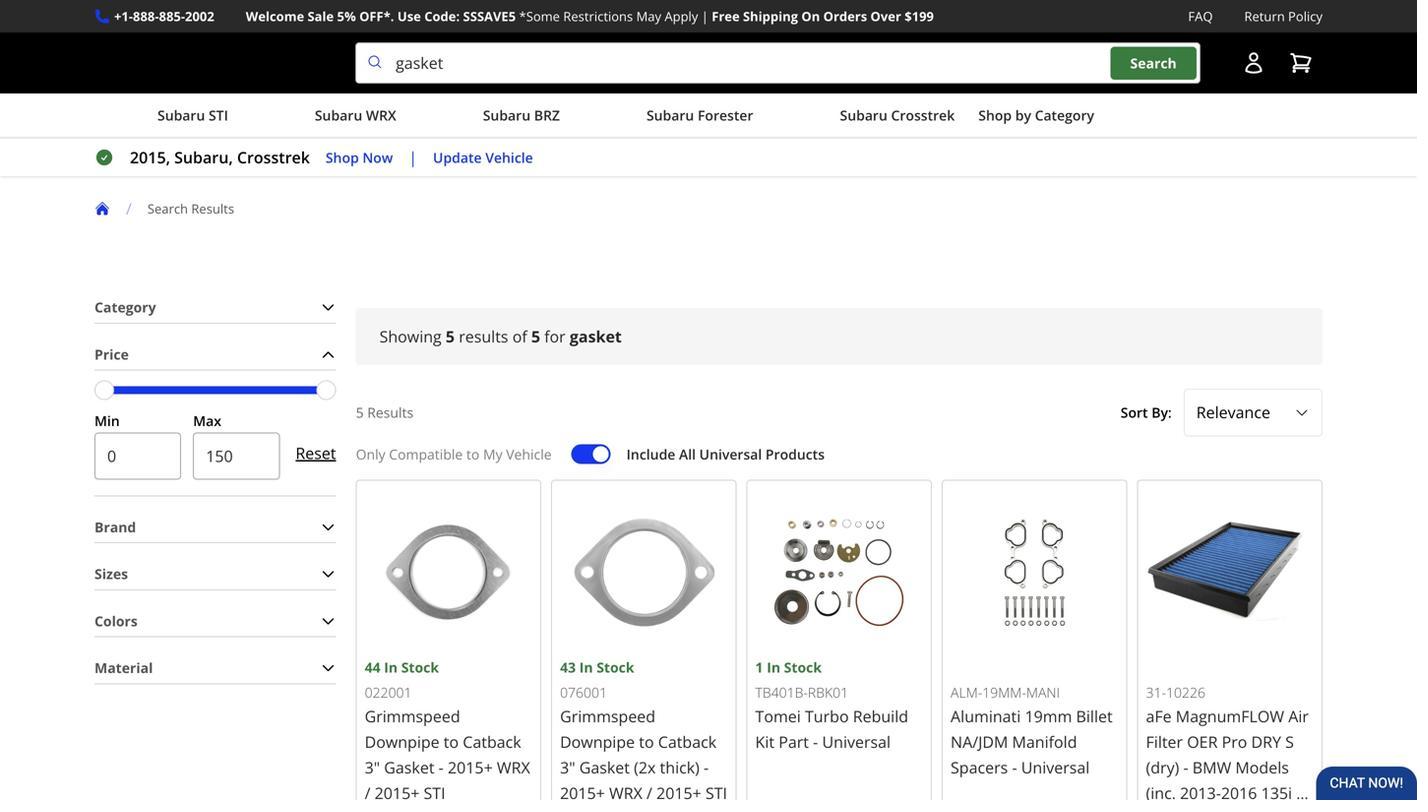 Task type: locate. For each thing, give the bounding box(es) containing it.
may
[[637, 7, 662, 25]]

downpipe inside 43 in stock 076001 grimmspeed downpipe to catback 3" gasket (2x thick) - 2015+ wrx / 2015+ sti
[[560, 732, 635, 753]]

price
[[95, 345, 129, 364]]

in right the 43
[[580, 658, 593, 677]]

1 vertical spatial shop
[[326, 148, 359, 167]]

43
[[560, 658, 576, 677]]

885-
[[159, 7, 185, 25]]

1 horizontal spatial universal
[[823, 732, 891, 753]]

1 vertical spatial universal
[[823, 732, 891, 753]]

max
[[193, 412, 221, 430]]

1 horizontal spatial results
[[368, 403, 414, 422]]

0 horizontal spatial sti
[[209, 106, 228, 125]]

by:
[[1152, 403, 1173, 422]]

catback inside "44 in stock 022001 grimmspeed downpipe to catback 3" gasket - 2015+ wrx / 2015+ sti"
[[463, 732, 522, 753]]

Max text field
[[193, 433, 280, 480]]

5 right of
[[532, 326, 541, 347]]

2 grimmspeed from the left
[[560, 706, 656, 727]]

- inside "44 in stock 022001 grimmspeed downpipe to catback 3" gasket - 2015+ wrx / 2015+ sti"
[[439, 757, 444, 778]]

2 downpipe from the left
[[560, 732, 635, 753]]

1 stock from the left
[[401, 658, 439, 677]]

0 horizontal spatial shop
[[326, 148, 359, 167]]

1 horizontal spatial sti
[[424, 783, 446, 801]]

results for search results
[[191, 200, 234, 218]]

1 horizontal spatial in
[[580, 658, 593, 677]]

showing 5 results of 5 for gasket
[[380, 326, 622, 347]]

0 horizontal spatial /
[[126, 198, 132, 219]]

wrx inside 43 in stock 076001 grimmspeed downpipe to catback 3" gasket (2x thick) - 2015+ wrx / 2015+ sti
[[609, 783, 643, 801]]

0 horizontal spatial gasket
[[384, 757, 435, 778]]

2 horizontal spatial /
[[647, 783, 653, 801]]

3 in from the left
[[580, 658, 593, 677]]

44 in stock 022001 grimmspeed downpipe to catback 3" gasket - 2015+ wrx / 2015+ sti
[[365, 658, 531, 801]]

downpipe for (2x
[[560, 732, 635, 753]]

1 vertical spatial crosstrek
[[237, 147, 310, 168]]

vehicle right my
[[506, 445, 552, 464]]

0 vertical spatial shop
[[979, 106, 1012, 125]]

2 horizontal spatial sti
[[706, 783, 728, 801]]

2 horizontal spatial in
[[767, 658, 781, 677]]

stock inside 43 in stock 076001 grimmspeed downpipe to catback 3" gasket (2x thick) - 2015+ wrx / 2015+ sti
[[597, 658, 635, 677]]

1 horizontal spatial /
[[365, 783, 371, 801]]

0 vertical spatial crosstrek
[[892, 106, 955, 125]]

in for tomei turbo rebuild kit part - universal
[[767, 658, 781, 677]]

in right 1
[[767, 658, 781, 677]]

in for grimmspeed downpipe to catback 3" gasket (2x thick) - 2015+ wrx / 2015+ sti
[[580, 658, 593, 677]]

stock up 022001
[[401, 658, 439, 677]]

5 subaru from the left
[[840, 106, 888, 125]]

3" down 022001
[[365, 757, 380, 778]]

search button
[[1111, 47, 1197, 80]]

subaru for subaru forester
[[647, 106, 695, 125]]

/ inside 43 in stock 076001 grimmspeed downpipe to catback 3" gasket (2x thick) - 2015+ wrx / 2015+ sti
[[647, 783, 653, 801]]

31-
[[1147, 683, 1167, 702]]

0 horizontal spatial search
[[148, 200, 188, 218]]

1 horizontal spatial search
[[1131, 54, 1177, 72]]

results up only
[[368, 403, 414, 422]]

downpipe down 076001
[[560, 732, 635, 753]]

0 vertical spatial results
[[191, 200, 234, 218]]

update vehicle button
[[433, 146, 533, 169]]

in right 44
[[384, 658, 398, 677]]

| left free
[[702, 7, 709, 25]]

0 horizontal spatial catback
[[463, 732, 522, 753]]

to inside 43 in stock 076001 grimmspeed downpipe to catback 3" gasket (2x thick) - 2015+ wrx / 2015+ sti
[[639, 732, 654, 753]]

tomei turbo rebuild kit part - universal image
[[756, 489, 924, 657]]

return policy link
[[1245, 6, 1323, 27]]

search results link
[[148, 200, 250, 218]]

subaru for subaru brz
[[483, 106, 531, 125]]

- inside 1 in stock tb401b-rbk01 tomei turbo rebuild kit part - universal
[[814, 732, 819, 753]]

0 vertical spatial wrx
[[366, 106, 397, 125]]

turbo
[[805, 706, 849, 727]]

button image
[[1243, 51, 1266, 75]]

price button
[[95, 340, 336, 370]]

0 vertical spatial universal
[[700, 445, 762, 464]]

0 horizontal spatial 3"
[[365, 757, 380, 778]]

update
[[433, 148, 482, 167]]

1 horizontal spatial catback
[[659, 732, 717, 753]]

1 vertical spatial search
[[148, 200, 188, 218]]

2 vertical spatial wrx
[[609, 783, 643, 801]]

tomei
[[756, 706, 801, 727]]

colors
[[95, 612, 138, 631]]

1 3" from the left
[[365, 757, 380, 778]]

manifold
[[1013, 732, 1078, 753]]

shop left by in the top of the page
[[979, 106, 1012, 125]]

1 horizontal spatial crosstrek
[[892, 106, 955, 125]]

2 horizontal spatial wrx
[[609, 783, 643, 801]]

2 subaru from the left
[[315, 106, 363, 125]]

gasket down 022001
[[384, 757, 435, 778]]

apply
[[665, 7, 698, 25]]

universal down manifold
[[1022, 757, 1090, 778]]

1 vertical spatial results
[[368, 403, 414, 422]]

1 horizontal spatial grimmspeed
[[560, 706, 656, 727]]

2 horizontal spatial universal
[[1022, 757, 1090, 778]]

1 gasket from the left
[[384, 757, 435, 778]]

2015+
[[448, 757, 493, 778], [375, 783, 420, 801], [560, 783, 605, 801], [657, 783, 702, 801]]

shop by category button
[[979, 98, 1095, 137]]

shop left now
[[326, 148, 359, 167]]

1 horizontal spatial shop
[[979, 106, 1012, 125]]

10226
[[1167, 683, 1206, 702]]

in inside 43 in stock 076001 grimmspeed downpipe to catback 3" gasket (2x thick) - 2015+ wrx / 2015+ sti
[[580, 658, 593, 677]]

0 horizontal spatial downpipe
[[365, 732, 440, 753]]

1 in stock tb401b-rbk01 tomei turbo rebuild kit part - universal
[[756, 658, 909, 753]]

2 horizontal spatial stock
[[784, 658, 822, 677]]

2 in from the left
[[767, 658, 781, 677]]

1 horizontal spatial stock
[[597, 658, 635, 677]]

shop for shop by category
[[979, 106, 1012, 125]]

alm-19mm-mani aluminati 19mm billet na/jdm manifold spacers - universal
[[951, 683, 1113, 778]]

universal down rebuild
[[823, 732, 891, 753]]

0 vertical spatial vehicle
[[486, 148, 533, 167]]

5 left results
[[446, 326, 455, 347]]

search input field
[[356, 42, 1201, 84]]

downpipe inside "44 in stock 022001 grimmspeed downpipe to catback 3" gasket - 2015+ wrx / 2015+ sti"
[[365, 732, 440, 753]]

catback
[[463, 732, 522, 753], [659, 732, 717, 753]]

results
[[191, 200, 234, 218], [368, 403, 414, 422]]

2 vertical spatial universal
[[1022, 757, 1090, 778]]

grimmspeed down 076001
[[560, 706, 656, 727]]

0 horizontal spatial in
[[384, 658, 398, 677]]

| right now
[[409, 147, 418, 168]]

3 stock from the left
[[597, 658, 635, 677]]

forester
[[698, 106, 754, 125]]

0 horizontal spatial 5
[[356, 403, 364, 422]]

0 horizontal spatial |
[[409, 147, 418, 168]]

1 horizontal spatial wrx
[[497, 757, 531, 778]]

2 horizontal spatial to
[[639, 732, 654, 753]]

5
[[446, 326, 455, 347], [532, 326, 541, 347], [356, 403, 364, 422]]

stock inside "44 in stock 022001 grimmspeed downpipe to catback 3" gasket - 2015+ wrx / 2015+ sti"
[[401, 658, 439, 677]]

3" for 2015+
[[560, 757, 576, 778]]

1 horizontal spatial gasket
[[580, 757, 630, 778]]

include
[[627, 445, 676, 464]]

022001
[[365, 683, 412, 702]]

catback inside 43 in stock 076001 grimmspeed downpipe to catback 3" gasket (2x thick) - 2015+ wrx / 2015+ sti
[[659, 732, 717, 753]]

vehicle down subaru brz
[[486, 148, 533, 167]]

0 horizontal spatial to
[[444, 732, 459, 753]]

aluminati
[[951, 706, 1021, 727]]

gasket
[[384, 757, 435, 778], [580, 757, 630, 778]]

2 catback from the left
[[659, 732, 717, 753]]

faq link
[[1189, 6, 1214, 27]]

2 stock from the left
[[784, 658, 822, 677]]

wrx
[[366, 106, 397, 125], [497, 757, 531, 778], [609, 783, 643, 801]]

shipping
[[743, 7, 799, 25]]

gasket for wrx
[[580, 757, 630, 778]]

stock inside 1 in stock tb401b-rbk01 tomei turbo rebuild kit part - universal
[[784, 658, 822, 677]]

2 gasket from the left
[[580, 757, 630, 778]]

shop inside dropdown button
[[979, 106, 1012, 125]]

grimmspeed down 022001
[[365, 706, 460, 727]]

1 vertical spatial |
[[409, 147, 418, 168]]

stock up tb401b-
[[784, 658, 822, 677]]

0 horizontal spatial wrx
[[366, 106, 397, 125]]

Min text field
[[95, 433, 181, 480]]

to
[[467, 445, 480, 464], [444, 732, 459, 753], [639, 732, 654, 753]]

sizes button
[[95, 559, 336, 590]]

1 in from the left
[[384, 658, 398, 677]]

1 horizontal spatial downpipe
[[560, 732, 635, 753]]

grimmspeed for -
[[365, 706, 460, 727]]

downpipe
[[365, 732, 440, 753], [560, 732, 635, 753]]

0 horizontal spatial universal
[[700, 445, 762, 464]]

076001
[[560, 683, 608, 702]]

search inside search button
[[1131, 54, 1177, 72]]

1 grimmspeed from the left
[[365, 706, 460, 727]]

grimmspeed inside "44 in stock 022001 grimmspeed downpipe to catback 3" gasket - 2015+ wrx / 2015+ sti"
[[365, 706, 460, 727]]

4 subaru from the left
[[647, 106, 695, 125]]

oer
[[1188, 732, 1218, 753]]

update vehicle
[[433, 148, 533, 167]]

select... image
[[1295, 405, 1311, 421]]

compatible
[[389, 445, 463, 464]]

sssave5
[[463, 7, 516, 25]]

in inside "44 in stock 022001 grimmspeed downpipe to catback 3" gasket - 2015+ wrx / 2015+ sti"
[[384, 658, 398, 677]]

0 horizontal spatial stock
[[401, 658, 439, 677]]

downpipe down 022001
[[365, 732, 440, 753]]

3 subaru from the left
[[483, 106, 531, 125]]

return policy
[[1245, 7, 1323, 25]]

products
[[766, 445, 825, 464]]

in
[[384, 658, 398, 677], [767, 658, 781, 677], [580, 658, 593, 677]]

1 horizontal spatial 5
[[446, 326, 455, 347]]

results for 5 results
[[368, 403, 414, 422]]

mani
[[1027, 683, 1060, 702]]

for
[[545, 326, 566, 347]]

5 results
[[356, 403, 414, 422]]

0 horizontal spatial results
[[191, 200, 234, 218]]

sort
[[1121, 403, 1149, 422]]

by
[[1016, 106, 1032, 125]]

grimmspeed for (2x
[[560, 706, 656, 727]]

subaru forester
[[647, 106, 754, 125]]

gasket inside "44 in stock 022001 grimmspeed downpipe to catback 3" gasket - 2015+ wrx / 2015+ sti"
[[384, 757, 435, 778]]

0 vertical spatial search
[[1131, 54, 1177, 72]]

0 horizontal spatial grimmspeed
[[365, 706, 460, 727]]

1 catback from the left
[[463, 732, 522, 753]]

1 vertical spatial wrx
[[497, 757, 531, 778]]

1 horizontal spatial |
[[702, 7, 709, 25]]

part
[[779, 732, 809, 753]]

stock for grimmspeed downpipe to catback 3" gasket - 2015+ wrx / 2015+ sti
[[401, 658, 439, 677]]

spacers
[[951, 757, 1009, 778]]

/
[[126, 198, 132, 219], [365, 783, 371, 801], [647, 783, 653, 801]]

+1-
[[114, 7, 133, 25]]

3" inside "44 in stock 022001 grimmspeed downpipe to catback 3" gasket - 2015+ wrx / 2015+ sti"
[[365, 757, 380, 778]]

1 subaru from the left
[[158, 106, 205, 125]]

only compatible to my vehicle
[[356, 445, 552, 464]]

1 horizontal spatial 3"
[[560, 757, 576, 778]]

vehicle
[[486, 148, 533, 167], [506, 445, 552, 464]]

2 3" from the left
[[560, 757, 576, 778]]

5 up only
[[356, 403, 364, 422]]

search for search
[[1131, 54, 1177, 72]]

2015, subaru, crosstrek
[[130, 147, 310, 168]]

results down 2015, subaru, crosstrek
[[191, 200, 234, 218]]

sort by:
[[1121, 403, 1173, 422]]

return
[[1245, 7, 1286, 25]]

2013-
[[1181, 783, 1222, 801]]

gasket inside 43 in stock 076001 grimmspeed downpipe to catback 3" gasket (2x thick) - 2015+ wrx / 2015+ sti
[[580, 757, 630, 778]]

subaru for subaru wrx
[[315, 106, 363, 125]]

shop
[[979, 106, 1012, 125], [326, 148, 359, 167]]

universal right the all at the left of page
[[700, 445, 762, 464]]

2002
[[185, 7, 214, 25]]

minimum slider
[[95, 381, 114, 400]]

3" inside 43 in stock 076001 grimmspeed downpipe to catback 3" gasket (2x thick) - 2015+ wrx / 2015+ sti
[[560, 757, 576, 778]]

to inside "44 in stock 022001 grimmspeed downpipe to catback 3" gasket - 2015+ wrx / 2015+ sti"
[[444, 732, 459, 753]]

1 downpipe from the left
[[365, 732, 440, 753]]

in for grimmspeed downpipe to catback 3" gasket - 2015+ wrx / 2015+ sti
[[384, 658, 398, 677]]

44
[[365, 658, 381, 677]]

subaru wrx
[[315, 106, 397, 125]]

stock up 076001
[[597, 658, 635, 677]]

|
[[702, 7, 709, 25], [409, 147, 418, 168]]

gasket left (2x
[[580, 757, 630, 778]]

in inside 1 in stock tb401b-rbk01 tomei turbo rebuild kit part - universal
[[767, 658, 781, 677]]

grimmspeed inside 43 in stock 076001 grimmspeed downpipe to catback 3" gasket (2x thick) - 2015+ wrx / 2015+ sti
[[560, 706, 656, 727]]

3" down 076001
[[560, 757, 576, 778]]



Task type: describe. For each thing, give the bounding box(es) containing it.
wrx inside subaru wrx dropdown button
[[366, 106, 397, 125]]

afe
[[1147, 706, 1172, 727]]

$199
[[905, 7, 934, 25]]

downpipe for -
[[365, 732, 440, 753]]

subaru for subaru crosstrek
[[840, 106, 888, 125]]

na/jdm
[[951, 732, 1009, 753]]

material
[[95, 659, 153, 678]]

- inside the alm-19mm-mani aluminati 19mm billet na/jdm manifold spacers - universal
[[1013, 757, 1018, 778]]

welcome
[[246, 7, 304, 25]]

maximum slider
[[317, 381, 336, 400]]

brand button
[[95, 512, 336, 543]]

reset button
[[296, 430, 336, 477]]

+1-888-885-2002 link
[[114, 6, 214, 27]]

shop now link
[[326, 146, 393, 169]]

code:
[[425, 7, 460, 25]]

results
[[459, 326, 509, 347]]

bmw
[[1193, 757, 1232, 778]]

subaru brz
[[483, 106, 560, 125]]

magnumflow
[[1177, 706, 1285, 727]]

Select... button
[[1184, 389, 1323, 437]]

thick)
[[660, 757, 700, 778]]

subaru crosstrek button
[[777, 98, 955, 137]]

crosstrek inside subaru crosstrek dropdown button
[[892, 106, 955, 125]]

1 horizontal spatial to
[[467, 445, 480, 464]]

2 horizontal spatial 5
[[532, 326, 541, 347]]

19mm-
[[983, 683, 1027, 702]]

filter
[[1147, 732, 1184, 753]]

stock for grimmspeed downpipe to catback 3" gasket (2x thick) - 2015+ wrx / 2015+ sti
[[597, 658, 635, 677]]

search for search results
[[148, 200, 188, 218]]

2016
[[1222, 783, 1258, 801]]

air
[[1289, 706, 1310, 727]]

subaru,
[[174, 147, 233, 168]]

kit
[[756, 732, 775, 753]]

1 vertical spatial vehicle
[[506, 445, 552, 464]]

welcome sale 5% off*. use code: sssave5 *some restrictions may apply | free shipping on orders over $199
[[246, 7, 934, 25]]

faq
[[1189, 7, 1214, 25]]

of
[[513, 326, 527, 347]]

category
[[1035, 106, 1095, 125]]

5%
[[337, 7, 356, 25]]

pro
[[1223, 732, 1248, 753]]

gasket
[[570, 326, 622, 347]]

sti inside "44 in stock 022001 grimmspeed downpipe to catback 3" gasket - 2015+ wrx / 2015+ sti"
[[424, 783, 446, 801]]

category button
[[95, 293, 336, 323]]

off*.
[[359, 7, 394, 25]]

3" for /
[[365, 757, 380, 778]]

showing
[[380, 326, 442, 347]]

sale
[[308, 7, 334, 25]]

subaru for subaru sti
[[158, 106, 205, 125]]

search results
[[148, 200, 234, 218]]

subaru wrx button
[[252, 98, 397, 137]]

19mm
[[1026, 706, 1073, 727]]

grimmspeed downpipe to catback 3" gasket - 2015+ wrx / 2015+ sti image
[[365, 489, 533, 657]]

0 vertical spatial |
[[702, 7, 709, 25]]

shop now
[[326, 148, 393, 167]]

subaru forester button
[[584, 98, 754, 137]]

billet
[[1077, 706, 1113, 727]]

aluminati 19mm billet na/jdm manifold spacers - universal image
[[951, 489, 1119, 657]]

43 in stock 076001 grimmspeed downpipe to catback 3" gasket (2x thick) - 2015+ wrx / 2015+ sti
[[560, 658, 728, 801]]

over
[[871, 7, 902, 25]]

vehicle inside button
[[486, 148, 533, 167]]

to for grimmspeed downpipe to catback 3" gasket (2x thick) - 2015+ wrx / 2015+ sti
[[639, 732, 654, 753]]

restrictions
[[564, 7, 633, 25]]

31-10226 afe magnumflow air filter oer pro dry s (dry) - bmw models (inc. 2013-2016 135
[[1147, 683, 1313, 801]]

(inc.
[[1147, 783, 1177, 801]]

now
[[363, 148, 393, 167]]

brz
[[534, 106, 560, 125]]

on
[[802, 7, 821, 25]]

universal inside the alm-19mm-mani aluminati 19mm billet na/jdm manifold spacers - universal
[[1022, 757, 1090, 778]]

material button
[[95, 653, 336, 684]]

subaru sti
[[158, 106, 228, 125]]

only
[[356, 445, 386, 464]]

brand
[[95, 518, 136, 537]]

afe magnumflow air filter oer pro dry s (dry) - bmw models (inc. 2013-2016 135i / 235i / 2014-2016 435i ) image
[[1147, 489, 1315, 657]]

category
[[95, 298, 156, 317]]

subaru sti button
[[95, 98, 228, 137]]

include all universal products
[[627, 445, 825, 464]]

to for grimmspeed downpipe to catback 3" gasket - 2015+ wrx / 2015+ sti
[[444, 732, 459, 753]]

shop by category
[[979, 106, 1095, 125]]

catback for thick)
[[659, 732, 717, 753]]

2015,
[[130, 147, 170, 168]]

policy
[[1289, 7, 1323, 25]]

shop for shop now
[[326, 148, 359, 167]]

catback for 2015+
[[463, 732, 522, 753]]

stock for tomei turbo rebuild kit part - universal
[[784, 658, 822, 677]]

(2x
[[634, 757, 656, 778]]

grimmspeed downpipe to catback 3" gasket (2x thick) - 2015+ wrx / 2015+ sti image
[[560, 489, 728, 657]]

tb401b-
[[756, 683, 808, 702]]

dry
[[1252, 732, 1282, 753]]

universal inside 1 in stock tb401b-rbk01 tomei turbo rebuild kit part - universal
[[823, 732, 891, 753]]

sti inside 43 in stock 076001 grimmspeed downpipe to catback 3" gasket (2x thick) - 2015+ wrx / 2015+ sti
[[706, 783, 728, 801]]

subaru brz button
[[420, 98, 560, 137]]

models
[[1236, 757, 1290, 778]]

colors button
[[95, 606, 336, 637]]

min
[[95, 412, 120, 430]]

/ inside "44 in stock 022001 grimmspeed downpipe to catback 3" gasket - 2015+ wrx / 2015+ sti"
[[365, 783, 371, 801]]

subaru crosstrek
[[840, 106, 955, 125]]

- inside 31-10226 afe magnumflow air filter oer pro dry s (dry) - bmw models (inc. 2013-2016 135
[[1184, 757, 1189, 778]]

rbk01
[[808, 683, 849, 702]]

- inside 43 in stock 076001 grimmspeed downpipe to catback 3" gasket (2x thick) - 2015+ wrx / 2015+ sti
[[704, 757, 709, 778]]

0 horizontal spatial crosstrek
[[237, 147, 310, 168]]

888-
[[133, 7, 159, 25]]

home image
[[95, 201, 110, 217]]

+1-888-885-2002
[[114, 7, 214, 25]]

orders
[[824, 7, 868, 25]]

sti inside "dropdown button"
[[209, 106, 228, 125]]

rebuild
[[853, 706, 909, 727]]

wrx inside "44 in stock 022001 grimmspeed downpipe to catback 3" gasket - 2015+ wrx / 2015+ sti"
[[497, 757, 531, 778]]

gasket for 2015+
[[384, 757, 435, 778]]



Task type: vqa. For each thing, say whether or not it's contained in the screenshot.
Grimmspeed Downpipe to Catback 3" Gasket - 2015+ WRX / 2015+ STI's stock
yes



